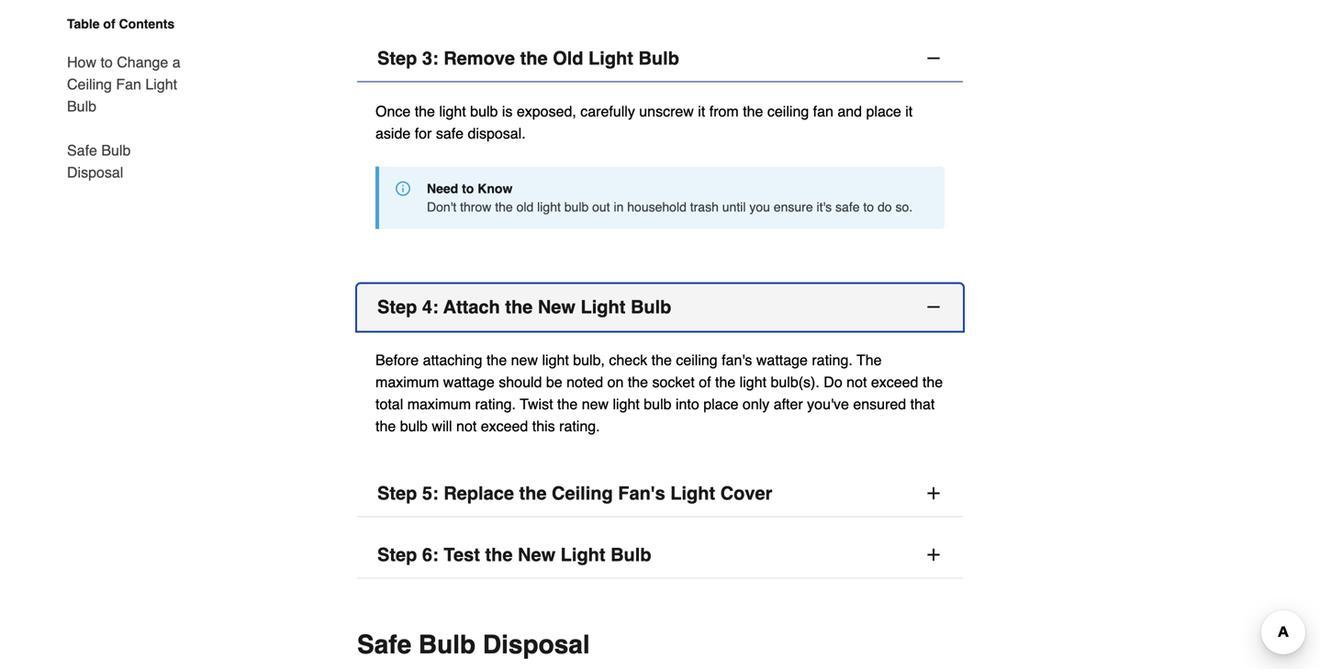 Task type: describe. For each thing, give the bounding box(es) containing it.
once the light bulb is exposed, carefully unscrew it from the ceiling fan and place it aside for safe disposal.
[[376, 103, 913, 142]]

ensured
[[854, 396, 907, 413]]

until
[[723, 200, 746, 215]]

place inside before attaching the new light bulb, check the ceiling fan's wattage rating. the maximum wattage should be noted on the socket of the light bulb(s). do not exceed the total maximum rating. twist the new light bulb into place only after you've ensured that the bulb will not exceed this rating.
[[704, 396, 739, 413]]

fan's
[[618, 483, 666, 504]]

light inside how to change a ceiling fan light bulb
[[145, 76, 177, 93]]

the right the replace
[[519, 483, 547, 504]]

fan
[[813, 103, 834, 120]]

1 vertical spatial maximum
[[408, 396, 471, 413]]

the right test
[[485, 545, 513, 566]]

bulb inside safe bulb disposal
[[101, 142, 131, 159]]

throw
[[460, 200, 492, 215]]

will
[[432, 418, 452, 435]]

1 it from the left
[[698, 103, 706, 120]]

don't
[[427, 200, 457, 215]]

0 vertical spatial of
[[103, 17, 115, 31]]

new for attach
[[538, 297, 576, 318]]

light for step 4: attach the new light bulb
[[581, 297, 626, 318]]

disposal inside safe bulb disposal
[[67, 164, 123, 181]]

ceiling inside the once the light bulb is exposed, carefully unscrew it from the ceiling fan and place it aside for safe disposal.
[[768, 103, 809, 120]]

before
[[376, 352, 419, 369]]

aside
[[376, 125, 411, 142]]

step 6: test the new light bulb
[[377, 545, 652, 566]]

only
[[743, 396, 770, 413]]

ceiling for fan's
[[552, 483, 613, 504]]

1 vertical spatial rating.
[[475, 396, 516, 413]]

unscrew
[[639, 103, 694, 120]]

attach
[[443, 297, 500, 318]]

old
[[553, 48, 584, 69]]

exposed,
[[517, 103, 577, 120]]

light down on
[[613, 396, 640, 413]]

info image
[[396, 181, 411, 196]]

step for step 4: attach the new light bulb
[[377, 297, 417, 318]]

4:
[[422, 297, 439, 318]]

household
[[628, 200, 687, 215]]

light up be
[[542, 352, 569, 369]]

contents
[[119, 17, 175, 31]]

new for test
[[518, 545, 556, 566]]

the up socket
[[652, 352, 672, 369]]

step 3: remove the old light bulb
[[377, 48, 680, 69]]

step 3: remove the old light bulb button
[[357, 35, 963, 82]]

the down total
[[376, 418, 396, 435]]

that
[[911, 396, 935, 413]]

need
[[427, 181, 459, 196]]

5:
[[422, 483, 439, 504]]

to for how
[[101, 54, 113, 71]]

of inside before attaching the new light bulb, check the ceiling fan's wattage rating. the maximum wattage should be noted on the socket of the light bulb(s). do not exceed the total maximum rating. twist the new light bulb into place only after you've ensured that the bulb will not exceed this rating.
[[699, 374, 711, 391]]

socket
[[653, 374, 695, 391]]

the right from
[[743, 103, 764, 120]]

plus image
[[925, 546, 943, 564]]

safe inside safe bulb disposal
[[67, 142, 97, 159]]

fan's
[[722, 352, 753, 369]]

out
[[592, 200, 610, 215]]

need to know don't throw the old light bulb out in household trash until you ensure it's safe to do so.
[[427, 181, 913, 215]]

total
[[376, 396, 403, 413]]

table
[[67, 17, 100, 31]]

the right attach
[[505, 297, 533, 318]]

step for step 6: test the new light bulb
[[377, 545, 417, 566]]

2 vertical spatial to
[[864, 200, 874, 215]]

bulb inside how to change a ceiling fan light bulb
[[67, 98, 96, 115]]

check
[[609, 352, 648, 369]]

the down fan's
[[715, 374, 736, 391]]

change
[[117, 54, 168, 71]]

bulb up unscrew at the top of the page
[[639, 48, 680, 69]]

cover
[[721, 483, 773, 504]]

6:
[[422, 545, 439, 566]]

bulb up check
[[631, 297, 672, 318]]

the up for
[[415, 103, 435, 120]]

on
[[608, 374, 624, 391]]

light for step 3: remove the old light bulb
[[589, 48, 634, 69]]

safe bulb disposal inside table of contents element
[[67, 142, 131, 181]]

do
[[878, 200, 892, 215]]

place inside the once the light bulb is exposed, carefully unscrew it from the ceiling fan and place it aside for safe disposal.
[[867, 103, 902, 120]]

0 vertical spatial rating.
[[812, 352, 853, 369]]

this
[[532, 418, 555, 435]]

bulb left 'will'
[[400, 418, 428, 435]]

into
[[676, 396, 700, 413]]



Task type: locate. For each thing, give the bounding box(es) containing it.
attaching
[[423, 352, 483, 369]]

2 horizontal spatial rating.
[[812, 352, 853, 369]]

the
[[857, 352, 882, 369]]

1 vertical spatial new
[[518, 545, 556, 566]]

0 horizontal spatial safe bulb disposal
[[67, 142, 131, 181]]

table of contents element
[[52, 15, 190, 184]]

test
[[444, 545, 480, 566]]

1 vertical spatial new
[[582, 396, 609, 413]]

0 horizontal spatial wattage
[[443, 374, 495, 391]]

1 horizontal spatial not
[[847, 374, 867, 391]]

for
[[415, 125, 432, 142]]

new
[[538, 297, 576, 318], [518, 545, 556, 566]]

noted
[[567, 374, 604, 391]]

safe bulb disposal down how to change a ceiling fan light bulb
[[67, 142, 131, 181]]

light left is
[[439, 103, 466, 120]]

ceiling inside how to change a ceiling fan light bulb
[[67, 76, 112, 93]]

1 horizontal spatial of
[[699, 374, 711, 391]]

0 vertical spatial safe
[[67, 142, 97, 159]]

step 4: attach the new light bulb
[[377, 297, 672, 318]]

bulb left out
[[565, 200, 589, 215]]

1 horizontal spatial wattage
[[757, 352, 808, 369]]

the up that
[[923, 374, 943, 391]]

step
[[377, 48, 417, 69], [377, 297, 417, 318], [377, 483, 417, 504], [377, 545, 417, 566]]

ceiling left fan's
[[552, 483, 613, 504]]

safe right for
[[436, 125, 464, 142]]

1 vertical spatial disposal
[[483, 631, 590, 660]]

to up "throw"
[[462, 181, 474, 196]]

the up should on the left of page
[[487, 352, 507, 369]]

ceiling down the how
[[67, 76, 112, 93]]

1 horizontal spatial exceed
[[871, 374, 919, 391]]

carefully
[[581, 103, 635, 120]]

light down step 5: replace the ceiling fan's light cover
[[561, 545, 606, 566]]

ceiling for fan
[[67, 76, 112, 93]]

1 horizontal spatial ceiling
[[768, 103, 809, 120]]

from
[[710, 103, 739, 120]]

0 vertical spatial safe
[[436, 125, 464, 142]]

disposal
[[67, 164, 123, 181], [483, 631, 590, 660]]

0 vertical spatial exceed
[[871, 374, 919, 391]]

to for need
[[462, 181, 474, 196]]

bulb down test
[[419, 631, 476, 660]]

1 horizontal spatial new
[[582, 396, 609, 413]]

the left old
[[520, 48, 548, 69]]

1 vertical spatial safe
[[836, 200, 860, 215]]

0 horizontal spatial rating.
[[475, 396, 516, 413]]

bulb down fan's
[[611, 545, 652, 566]]

place
[[867, 103, 902, 120], [704, 396, 739, 413]]

the inside need to know don't throw the old light bulb out in household trash until you ensure it's safe to do so.
[[495, 200, 513, 215]]

0 vertical spatial new
[[538, 297, 576, 318]]

exceed up ensured
[[871, 374, 919, 391]]

rating. up do
[[812, 352, 853, 369]]

ceiling inside button
[[552, 483, 613, 504]]

minus image
[[925, 49, 943, 68]]

safe inside need to know don't throw the old light bulb out in household trash until you ensure it's safe to do so.
[[836, 200, 860, 215]]

step for step 3: remove the old light bulb
[[377, 48, 417, 69]]

light
[[589, 48, 634, 69], [145, 76, 177, 93], [581, 297, 626, 318], [671, 483, 716, 504], [561, 545, 606, 566]]

a
[[172, 54, 181, 71]]

bulb
[[470, 103, 498, 120], [565, 200, 589, 215], [644, 396, 672, 413], [400, 418, 428, 435]]

wattage down attaching
[[443, 374, 495, 391]]

bulb,
[[573, 352, 605, 369]]

replace
[[444, 483, 514, 504]]

0 horizontal spatial ceiling
[[676, 352, 718, 369]]

the
[[520, 48, 548, 69], [415, 103, 435, 120], [743, 103, 764, 120], [495, 200, 513, 215], [505, 297, 533, 318], [487, 352, 507, 369], [652, 352, 672, 369], [628, 374, 648, 391], [715, 374, 736, 391], [923, 374, 943, 391], [557, 396, 578, 413], [376, 418, 396, 435], [519, 483, 547, 504], [485, 545, 513, 566]]

safe bulb disposal down test
[[357, 631, 590, 660]]

bulb inside the once the light bulb is exposed, carefully unscrew it from the ceiling fan and place it aside for safe disposal.
[[470, 103, 498, 120]]

1 vertical spatial safe bulb disposal
[[357, 631, 590, 660]]

new up 'bulb,'
[[538, 297, 576, 318]]

so.
[[896, 200, 913, 215]]

1 step from the top
[[377, 48, 417, 69]]

0 horizontal spatial place
[[704, 396, 739, 413]]

to left do
[[864, 200, 874, 215]]

it left from
[[698, 103, 706, 120]]

1 horizontal spatial to
[[462, 181, 474, 196]]

light right old
[[589, 48, 634, 69]]

0 vertical spatial not
[[847, 374, 867, 391]]

2 vertical spatial rating.
[[559, 418, 600, 435]]

table of contents
[[67, 17, 175, 31]]

wattage up bulb(s).
[[757, 352, 808, 369]]

and
[[838, 103, 862, 120]]

0 vertical spatial place
[[867, 103, 902, 120]]

step for step 5: replace the ceiling fan's light cover
[[377, 483, 417, 504]]

to right the how
[[101, 54, 113, 71]]

rating. right this
[[559, 418, 600, 435]]

maximum down the before at left
[[376, 374, 439, 391]]

1 vertical spatial ceiling
[[676, 352, 718, 369]]

1 horizontal spatial disposal
[[483, 631, 590, 660]]

1 vertical spatial safe
[[357, 631, 412, 660]]

know
[[478, 181, 513, 196]]

it right and
[[906, 103, 913, 120]]

ceiling
[[67, 76, 112, 93], [552, 483, 613, 504]]

0 vertical spatial disposal
[[67, 164, 123, 181]]

1 horizontal spatial ceiling
[[552, 483, 613, 504]]

the down be
[[557, 396, 578, 413]]

maximum up 'will'
[[408, 396, 471, 413]]

you've
[[807, 396, 849, 413]]

0 vertical spatial maximum
[[376, 374, 439, 391]]

1 vertical spatial place
[[704, 396, 739, 413]]

1 horizontal spatial safe
[[357, 631, 412, 660]]

rating.
[[812, 352, 853, 369], [475, 396, 516, 413], [559, 418, 600, 435]]

of
[[103, 17, 115, 31], [699, 374, 711, 391]]

step left 6:
[[377, 545, 417, 566]]

light right fan's
[[671, 483, 716, 504]]

bulb down the how
[[67, 98, 96, 115]]

trash
[[690, 200, 719, 215]]

1 vertical spatial ceiling
[[552, 483, 613, 504]]

0 vertical spatial to
[[101, 54, 113, 71]]

step 6: test the new light bulb button
[[357, 532, 963, 579]]

place right and
[[867, 103, 902, 120]]

light
[[439, 103, 466, 120], [537, 200, 561, 215], [542, 352, 569, 369], [740, 374, 767, 391], [613, 396, 640, 413]]

to inside how to change a ceiling fan light bulb
[[101, 54, 113, 71]]

0 vertical spatial wattage
[[757, 352, 808, 369]]

2 step from the top
[[377, 297, 417, 318]]

not right do
[[847, 374, 867, 391]]

step left 5:
[[377, 483, 417, 504]]

how to change a ceiling fan light bulb
[[67, 54, 181, 115]]

in
[[614, 200, 624, 215]]

do
[[824, 374, 843, 391]]

0 horizontal spatial new
[[511, 352, 538, 369]]

1 horizontal spatial it
[[906, 103, 913, 120]]

the right on
[[628, 374, 648, 391]]

light for step 6: test the new light bulb
[[561, 545, 606, 566]]

new
[[511, 352, 538, 369], [582, 396, 609, 413]]

remove
[[444, 48, 515, 69]]

0 horizontal spatial of
[[103, 17, 115, 31]]

be
[[546, 374, 563, 391]]

1 vertical spatial of
[[699, 374, 711, 391]]

step 5: replace the ceiling fan's light cover
[[377, 483, 773, 504]]

plus image
[[925, 485, 943, 503]]

wattage
[[757, 352, 808, 369], [443, 374, 495, 391]]

ceiling inside before attaching the new light bulb, check the ceiling fan's wattage rating. the maximum wattage should be noted on the socket of the light bulb(s). do not exceed the total maximum rating. twist the new light bulb into place only after you've ensured that the bulb will not exceed this rating.
[[676, 352, 718, 369]]

1 vertical spatial to
[[462, 181, 474, 196]]

to
[[101, 54, 113, 71], [462, 181, 474, 196], [864, 200, 874, 215]]

0 horizontal spatial safe
[[436, 125, 464, 142]]

step left 4:
[[377, 297, 417, 318]]

0 vertical spatial ceiling
[[67, 76, 112, 93]]

step 4: attach the new light bulb button
[[357, 284, 963, 331]]

ceiling left 'fan'
[[768, 103, 809, 120]]

3:
[[422, 48, 439, 69]]

once
[[376, 103, 411, 120]]

bulb left is
[[470, 103, 498, 120]]

safe bulb disposal link
[[67, 129, 190, 184]]

0 horizontal spatial it
[[698, 103, 706, 120]]

ceiling
[[768, 103, 809, 120], [676, 352, 718, 369]]

1 horizontal spatial safe
[[836, 200, 860, 215]]

1 vertical spatial wattage
[[443, 374, 495, 391]]

1 vertical spatial exceed
[[481, 418, 528, 435]]

light down a
[[145, 76, 177, 93]]

2 it from the left
[[906, 103, 913, 120]]

4 step from the top
[[377, 545, 417, 566]]

1 horizontal spatial place
[[867, 103, 902, 120]]

1 vertical spatial not
[[457, 418, 477, 435]]

exceed down twist
[[481, 418, 528, 435]]

rating. down should on the left of page
[[475, 396, 516, 413]]

0 vertical spatial safe bulb disposal
[[67, 142, 131, 181]]

of right "table"
[[103, 17, 115, 31]]

disposal.
[[468, 125, 526, 142]]

ensure
[[774, 200, 813, 215]]

place right into
[[704, 396, 739, 413]]

0 vertical spatial ceiling
[[768, 103, 809, 120]]

after
[[774, 396, 803, 413]]

light up only
[[740, 374, 767, 391]]

new up should on the left of page
[[511, 352, 538, 369]]

safe
[[436, 125, 464, 142], [836, 200, 860, 215]]

new down step 5: replace the ceiling fan's light cover
[[518, 545, 556, 566]]

3 step from the top
[[377, 483, 417, 504]]

minus image
[[925, 298, 943, 316]]

safe right it's in the top of the page
[[836, 200, 860, 215]]

step left '3:'
[[377, 48, 417, 69]]

light up 'bulb,'
[[581, 297, 626, 318]]

before attaching the new light bulb, check the ceiling fan's wattage rating. the maximum wattage should be noted on the socket of the light bulb(s). do not exceed the total maximum rating. twist the new light bulb into place only after you've ensured that the bulb will not exceed this rating.
[[376, 352, 943, 435]]

bulb
[[639, 48, 680, 69], [67, 98, 96, 115], [101, 142, 131, 159], [631, 297, 672, 318], [611, 545, 652, 566], [419, 631, 476, 660]]

the down know
[[495, 200, 513, 215]]

not
[[847, 374, 867, 391], [457, 418, 477, 435]]

bulb down socket
[[644, 396, 672, 413]]

safe inside the once the light bulb is exposed, carefully unscrew it from the ceiling fan and place it aside for safe disposal.
[[436, 125, 464, 142]]

0 horizontal spatial safe
[[67, 142, 97, 159]]

twist
[[520, 396, 553, 413]]

0 horizontal spatial not
[[457, 418, 477, 435]]

light inside the once the light bulb is exposed, carefully unscrew it from the ceiling fan and place it aside for safe disposal.
[[439, 103, 466, 120]]

you
[[750, 200, 770, 215]]

light right old
[[537, 200, 561, 215]]

fan
[[116, 76, 141, 93]]

should
[[499, 374, 542, 391]]

old
[[517, 200, 534, 215]]

new down noted
[[582, 396, 609, 413]]

bulb(s).
[[771, 374, 820, 391]]

0 horizontal spatial to
[[101, 54, 113, 71]]

2 horizontal spatial to
[[864, 200, 874, 215]]

1 horizontal spatial rating.
[[559, 418, 600, 435]]

it's
[[817, 200, 832, 215]]

step 5: replace the ceiling fan's light cover button
[[357, 471, 963, 518]]

ceiling up socket
[[676, 352, 718, 369]]

how to change a ceiling fan light bulb link
[[67, 40, 190, 129]]

exceed
[[871, 374, 919, 391], [481, 418, 528, 435]]

1 horizontal spatial safe bulb disposal
[[357, 631, 590, 660]]

how
[[67, 54, 96, 71]]

bulb down how to change a ceiling fan light bulb
[[101, 142, 131, 159]]

safe bulb disposal
[[67, 142, 131, 181], [357, 631, 590, 660]]

0 vertical spatial new
[[511, 352, 538, 369]]

of up into
[[699, 374, 711, 391]]

not right 'will'
[[457, 418, 477, 435]]

safe
[[67, 142, 97, 159], [357, 631, 412, 660]]

bulb inside need to know don't throw the old light bulb out in household trash until you ensure it's safe to do so.
[[565, 200, 589, 215]]

light inside need to know don't throw the old light bulb out in household trash until you ensure it's safe to do so.
[[537, 200, 561, 215]]

0 horizontal spatial exceed
[[481, 418, 528, 435]]

0 horizontal spatial disposal
[[67, 164, 123, 181]]

0 horizontal spatial ceiling
[[67, 76, 112, 93]]

maximum
[[376, 374, 439, 391], [408, 396, 471, 413]]

is
[[502, 103, 513, 120]]



Task type: vqa. For each thing, say whether or not it's contained in the screenshot.
Bulb within the HOW TO CHANGE A CEILING FAN LIGHT BULB
yes



